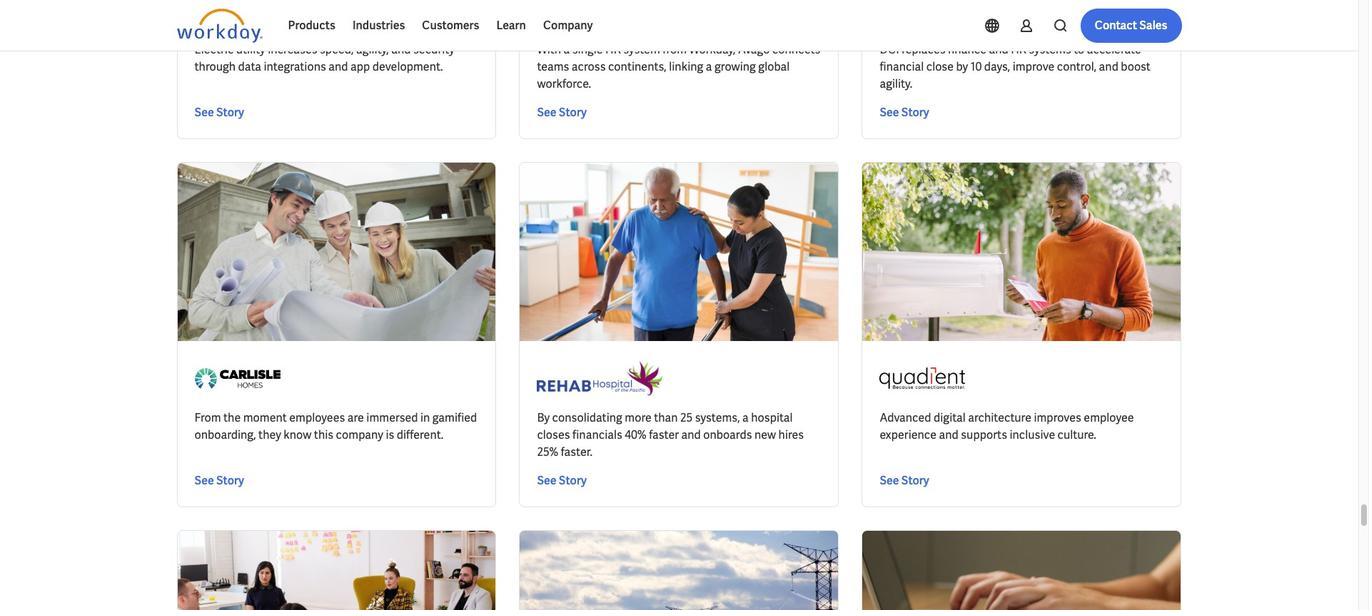 Task type: vqa. For each thing, say whether or not it's contained in the screenshot.
SEE STORY
yes



Task type: describe. For each thing, give the bounding box(es) containing it.
close
[[927, 59, 954, 74]]

1 horizontal spatial a
[[706, 59, 712, 74]]

advanced
[[880, 411, 932, 426]]

utility
[[236, 42, 266, 57]]

increases
[[268, 42, 317, 57]]

see story for by consolidating more than 25 systems, a hospital closes financials 40% faster and onboards new hires 25% faster.
[[537, 474, 587, 489]]

learn
[[497, 18, 526, 33]]

clear all button
[[554, 8, 600, 36]]

industry button
[[253, 8, 330, 36]]

story for dci replaces finance and hr systems to accelerate financial close by 10 days, improve control, and boost agility.
[[902, 105, 930, 120]]

see story link for with a single hr system from workday, avago connects teams across continents, linking a growing global workforce.
[[537, 104, 587, 121]]

connects
[[773, 42, 821, 57]]

app
[[351, 59, 370, 74]]

contact sales
[[1095, 18, 1168, 33]]

employees
[[289, 411, 345, 426]]

10
[[971, 59, 982, 74]]

across
[[572, 59, 606, 74]]

outcome
[[396, 16, 439, 29]]

more
[[490, 16, 514, 29]]

and up 'days,'
[[989, 42, 1009, 57]]

by
[[537, 411, 550, 426]]

culture.
[[1058, 428, 1097, 443]]

see story for advanced digital architecture improves employee experience and supports inclusive culture.
[[880, 474, 930, 489]]

is
[[386, 428, 394, 443]]

agility.
[[880, 76, 913, 91]]

experience
[[880, 428, 937, 443]]

digital
[[934, 411, 966, 426]]

systems
[[1029, 42, 1072, 57]]

rehabilitation hospital of the pacific image
[[537, 359, 663, 399]]

contact sales link
[[1081, 9, 1182, 43]]

story for from the moment employees are immersed in gamified onboarding, they know this company is different.
[[216, 474, 244, 489]]

security
[[413, 42, 455, 57]]

employee
[[1084, 411, 1134, 426]]

more button
[[479, 8, 543, 36]]

enmax (enmax corporation) image
[[195, 0, 280, 30]]

advanced digital architecture improves employee experience and supports inclusive culture.
[[880, 411, 1134, 443]]

see for by consolidating more than 25 systems, a hospital closes financials 40% faster and onboards new hires 25% faster.
[[537, 474, 557, 489]]

gamified
[[433, 411, 477, 426]]

story for advanced digital architecture improves employee experience and supports inclusive culture.
[[902, 474, 930, 489]]

see story link for electric utility increases speed, agility, and security through data integrations and app development.
[[195, 104, 244, 121]]

global
[[759, 59, 790, 74]]

control,
[[1057, 59, 1097, 74]]

avago
[[738, 42, 770, 57]]

hr inside with a single hr system from workday, avago connects teams across continents, linking a growing global workforce.
[[606, 42, 621, 57]]

faster.
[[561, 445, 593, 460]]

clear
[[558, 16, 582, 29]]

single
[[572, 42, 603, 57]]

story for by consolidating more than 25 systems, a hospital closes financials 40% faster and onboards new hires 25% faster.
[[559, 474, 587, 489]]

linking
[[669, 59, 704, 74]]

see story link for from the moment employees are immersed in gamified onboarding, they know this company is different.
[[195, 473, 244, 490]]

this
[[314, 428, 334, 443]]

electric
[[195, 42, 234, 57]]

company
[[336, 428, 383, 443]]

know
[[284, 428, 312, 443]]

see story for with a single hr system from workday, avago connects teams across continents, linking a growing global workforce.
[[537, 105, 587, 120]]

development.
[[373, 59, 443, 74]]

from
[[663, 42, 687, 57]]

see story for from the moment employees are immersed in gamified onboarding, they know this company is different.
[[195, 474, 244, 489]]

go to the homepage image
[[177, 9, 262, 43]]

industry
[[264, 16, 302, 29]]

from the moment employees are immersed in gamified onboarding, they know this company is different.
[[195, 411, 477, 443]]

workforce.
[[537, 76, 591, 91]]

customers
[[422, 18, 479, 33]]

see story link for dci replaces finance and hr systems to accelerate financial close by 10 days, improve control, and boost agility.
[[880, 104, 930, 121]]

40%
[[625, 428, 647, 443]]

25
[[681, 411, 693, 426]]

business outcome
[[353, 16, 439, 29]]

financials
[[573, 428, 623, 443]]

financial
[[880, 59, 924, 74]]

to
[[1074, 42, 1085, 57]]

more
[[625, 411, 652, 426]]

integrations
[[264, 59, 326, 74]]

carlisle homes image
[[195, 359, 280, 399]]

and down accelerate
[[1099, 59, 1119, 74]]

from
[[195, 411, 221, 426]]

see for advanced digital architecture improves employee experience and supports inclusive culture.
[[880, 474, 899, 489]]

story for electric utility increases speed, agility, and security through data integrations and app development.
[[216, 105, 244, 120]]

boost
[[1121, 59, 1151, 74]]

than
[[654, 411, 678, 426]]

moment
[[243, 411, 287, 426]]

products
[[288, 18, 336, 33]]

by consolidating more than 25 systems, a hospital closes financials 40% faster and onboards new hires 25% faster.
[[537, 411, 804, 460]]

and up development.
[[392, 42, 411, 57]]

days,
[[985, 59, 1011, 74]]

dci replaces finance and hr systems to accelerate financial close by 10 days, improve control, and boost agility.
[[880, 42, 1151, 91]]

industries button
[[344, 9, 414, 43]]

all
[[584, 16, 596, 29]]

in
[[421, 411, 430, 426]]



Task type: locate. For each thing, give the bounding box(es) containing it.
see for from the moment employees are immersed in gamified onboarding, they know this company is different.
[[195, 474, 214, 489]]

improve
[[1013, 59, 1055, 74]]

speed,
[[320, 42, 354, 57]]

25%
[[537, 445, 559, 460]]

see story down onboarding,
[[195, 474, 244, 489]]

story for with a single hr system from workday, avago connects teams across continents, linking a growing global workforce.
[[559, 105, 587, 120]]

hospital
[[751, 411, 793, 426]]

see story for dci replaces finance and hr systems to accelerate financial close by 10 days, improve control, and boost agility.
[[880, 105, 930, 120]]

see story
[[195, 105, 244, 120], [537, 105, 587, 120], [880, 105, 930, 120], [195, 474, 244, 489], [537, 474, 587, 489], [880, 474, 930, 489]]

with
[[537, 42, 561, 57]]

avago broadcom image
[[537, 0, 663, 30]]

see story down workforce.
[[537, 105, 587, 120]]

story down onboarding,
[[216, 474, 244, 489]]

story down workforce.
[[559, 105, 587, 120]]

learn button
[[488, 9, 535, 43]]

see story down 25%
[[537, 474, 587, 489]]

company button
[[535, 9, 602, 43]]

1 horizontal spatial hr
[[1011, 42, 1027, 57]]

see story for electric utility increases speed, agility, and security through data integrations and app development.
[[195, 105, 244, 120]]

see for dci replaces finance and hr systems to accelerate financial close by 10 days, improve control, and boost agility.
[[880, 105, 899, 120]]

and inside by consolidating more than 25 systems, a hospital closes financials 40% faster and onboards new hires 25% faster.
[[682, 428, 701, 443]]

immersed
[[367, 411, 418, 426]]

0 horizontal spatial a
[[564, 42, 570, 57]]

electric utility increases speed, agility, and security through data integrations and app development.
[[195, 42, 455, 74]]

a down workday,
[[706, 59, 712, 74]]

with a single hr system from workday, avago connects teams across continents, linking a growing global workforce.
[[537, 42, 821, 91]]

story down through at the left of page
[[216, 105, 244, 120]]

2 vertical spatial a
[[743, 411, 749, 426]]

see down through at the left of page
[[195, 105, 214, 120]]

see story link down experience
[[880, 473, 930, 490]]

and inside advanced digital architecture improves employee experience and supports inclusive culture.
[[939, 428, 959, 443]]

and down the 'speed,'
[[329, 59, 348, 74]]

Search Customer Stories text field
[[979, 9, 1154, 34]]

consolidating
[[552, 411, 623, 426]]

continents,
[[608, 59, 667, 74]]

story
[[216, 105, 244, 120], [559, 105, 587, 120], [902, 105, 930, 120], [216, 474, 244, 489], [559, 474, 587, 489], [902, 474, 930, 489]]

are
[[348, 411, 364, 426]]

topic
[[188, 16, 213, 29]]

customers button
[[414, 9, 488, 43]]

new
[[755, 428, 776, 443]]

company
[[543, 18, 593, 33]]

and down the 25
[[682, 428, 701, 443]]

see story link for by consolidating more than 25 systems, a hospital closes financials 40% faster and onboards new hires 25% faster.
[[537, 473, 587, 490]]

a up onboards
[[743, 411, 749, 426]]

growing
[[715, 59, 756, 74]]

a inside by consolidating more than 25 systems, a hospital closes financials 40% faster and onboards new hires 25% faster.
[[743, 411, 749, 426]]

contact
[[1095, 18, 1138, 33]]

1 vertical spatial a
[[706, 59, 712, 74]]

products button
[[280, 9, 344, 43]]

hr up improve
[[1011, 42, 1027, 57]]

see story down experience
[[880, 474, 930, 489]]

data
[[238, 59, 261, 74]]

faster
[[649, 428, 679, 443]]

2 horizontal spatial a
[[743, 411, 749, 426]]

industries
[[353, 18, 405, 33]]

they
[[259, 428, 281, 443]]

topic button
[[177, 8, 241, 36]]

workday,
[[689, 42, 736, 57]]

and
[[392, 42, 411, 57], [989, 42, 1009, 57], [329, 59, 348, 74], [1099, 59, 1119, 74], [682, 428, 701, 443], [939, 428, 959, 443]]

see story link down agility.
[[880, 104, 930, 121]]

hr inside dci replaces finance and hr systems to accelerate financial close by 10 days, improve control, and boost agility.
[[1011, 42, 1027, 57]]

story down experience
[[902, 474, 930, 489]]

0 vertical spatial a
[[564, 42, 570, 57]]

and down the digital
[[939, 428, 959, 443]]

sales
[[1140, 18, 1168, 33]]

clear all
[[558, 16, 596, 29]]

see down 25%
[[537, 474, 557, 489]]

finance
[[948, 42, 987, 57]]

agility,
[[356, 42, 389, 57]]

see story link down onboarding,
[[195, 473, 244, 490]]

systems,
[[695, 411, 740, 426]]

quadient image
[[880, 359, 966, 399]]

replaces
[[902, 42, 946, 57]]

see story down through at the left of page
[[195, 105, 244, 120]]

teams
[[537, 59, 569, 74]]

0 horizontal spatial hr
[[606, 42, 621, 57]]

supports
[[961, 428, 1008, 443]]

see story down agility.
[[880, 105, 930, 120]]

see down agility.
[[880, 105, 899, 120]]

see down onboarding,
[[195, 474, 214, 489]]

improves
[[1034, 411, 1082, 426]]

2 hr from the left
[[1011, 42, 1027, 57]]

story down agility.
[[902, 105, 930, 120]]

see down experience
[[880, 474, 899, 489]]

see story link
[[195, 104, 244, 121], [537, 104, 587, 121], [880, 104, 930, 121], [195, 473, 244, 490], [537, 473, 587, 490], [880, 473, 930, 490]]

see down workforce.
[[537, 105, 557, 120]]

see story link down 25%
[[537, 473, 587, 490]]

see story link down workforce.
[[537, 104, 587, 121]]

see
[[195, 105, 214, 120], [537, 105, 557, 120], [880, 105, 899, 120], [195, 474, 214, 489], [537, 474, 557, 489], [880, 474, 899, 489]]

the
[[224, 411, 241, 426]]

dci
[[880, 42, 900, 57]]

a right with
[[564, 42, 570, 57]]

hr right single
[[606, 42, 621, 57]]

see story link down through at the left of page
[[195, 104, 244, 121]]

see for electric utility increases speed, agility, and security through data integrations and app development.
[[195, 105, 214, 120]]

1 hr from the left
[[606, 42, 621, 57]]

hr
[[606, 42, 621, 57], [1011, 42, 1027, 57]]

a
[[564, 42, 570, 57], [706, 59, 712, 74], [743, 411, 749, 426]]

through
[[195, 59, 236, 74]]

see story link for advanced digital architecture improves employee experience and supports inclusive culture.
[[880, 473, 930, 490]]

inclusive
[[1010, 428, 1056, 443]]

hires
[[779, 428, 804, 443]]

onboards
[[704, 428, 752, 443]]

accelerate
[[1087, 42, 1142, 57]]

onboarding,
[[195, 428, 256, 443]]

business
[[353, 16, 394, 29]]

story down "faster."
[[559, 474, 587, 489]]

see for with a single hr system from workday, avago connects teams across continents, linking a growing global workforce.
[[537, 105, 557, 120]]

architecture
[[968, 411, 1032, 426]]

by
[[957, 59, 969, 74]]

closes
[[537, 428, 570, 443]]



